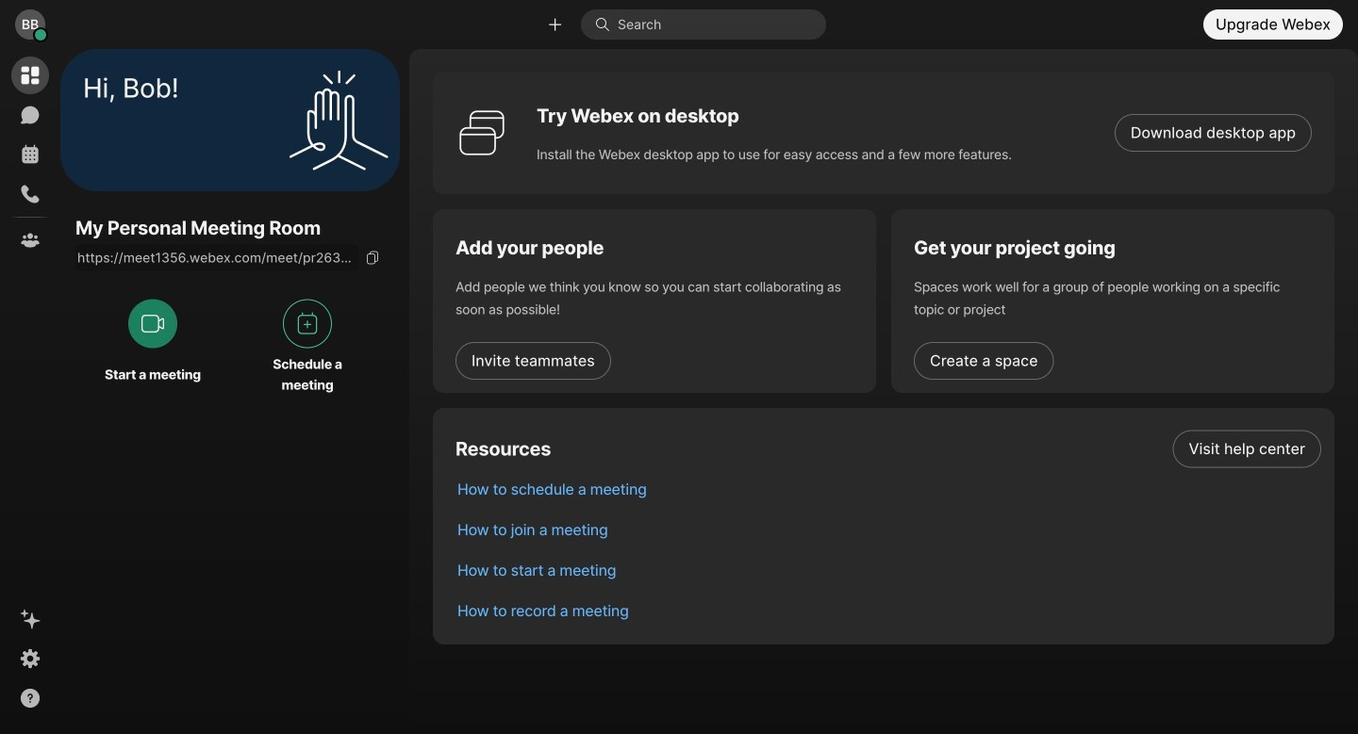 Task type: vqa. For each thing, say whether or not it's contained in the screenshot.
CANCEL_16 icon
no



Task type: locate. For each thing, give the bounding box(es) containing it.
4 list item from the top
[[442, 551, 1335, 592]]

list item
[[442, 429, 1335, 470], [442, 470, 1335, 510], [442, 510, 1335, 551], [442, 551, 1335, 592], [442, 592, 1335, 632]]

2 list item from the top
[[442, 470, 1335, 510]]

None text field
[[75, 245, 358, 271]]

two hands high fiving image
[[282, 64, 395, 177]]

1 list item from the top
[[442, 429, 1335, 470]]

navigation
[[0, 49, 60, 735]]



Task type: describe. For each thing, give the bounding box(es) containing it.
5 list item from the top
[[442, 592, 1335, 632]]

webex tab list
[[11, 57, 49, 259]]

3 list item from the top
[[442, 510, 1335, 551]]



